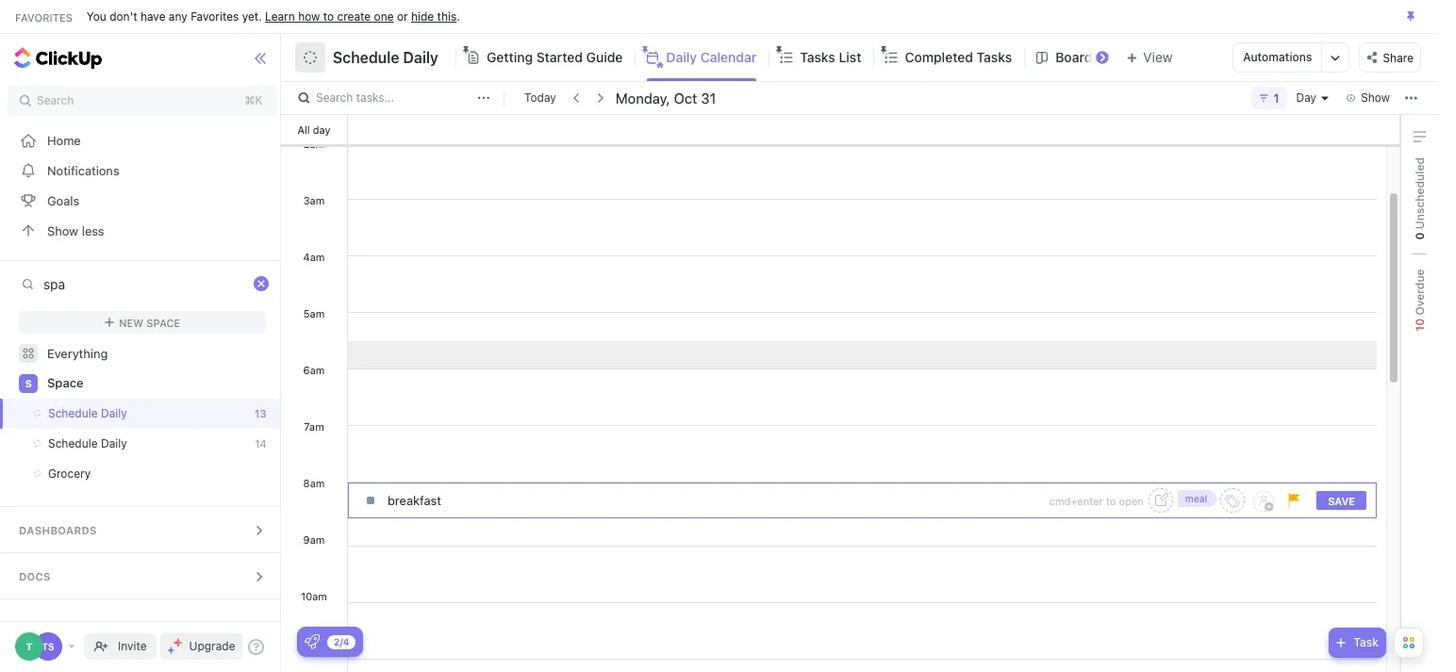 Task type: vqa. For each thing, say whether or not it's contained in the screenshot.
your
no



Task type: locate. For each thing, give the bounding box(es) containing it.
0 horizontal spatial to
[[323, 9, 334, 23]]

1 horizontal spatial show
[[1361, 91, 1390, 105]]

0 vertical spatial show
[[1361, 91, 1390, 105]]

space link
[[47, 369, 268, 399]]

schedule daily
[[333, 49, 438, 66], [48, 406, 127, 421], [48, 437, 127, 451]]

space down "everything"
[[47, 376, 83, 391]]

1 vertical spatial show
[[47, 223, 78, 238]]

favorites right any
[[191, 9, 239, 23]]

sparkle svg 2 image
[[167, 647, 175, 654]]

schedule
[[333, 49, 399, 66], [48, 406, 98, 421], [48, 437, 98, 451]]

overdue
[[1412, 269, 1426, 319]]

tasks
[[800, 49, 835, 65], [977, 49, 1012, 65]]

search up day
[[316, 91, 353, 105]]

or
[[397, 9, 408, 23]]

0 horizontal spatial space
[[47, 376, 83, 391]]

daily
[[403, 49, 438, 66], [666, 49, 697, 65], [101, 406, 127, 421], [101, 437, 127, 451]]

4am
[[303, 251, 325, 263]]

show for show
[[1361, 91, 1390, 105]]

1 button
[[1251, 87, 1287, 109]]

0 horizontal spatial tasks
[[800, 49, 835, 65]]

list
[[839, 49, 861, 65]]

monday,
[[616, 89, 670, 106]]

this
[[437, 9, 457, 23]]

cmd+enter to open
[[1049, 495, 1144, 507]]

search inside sidebar navigation
[[37, 93, 74, 108]]

learn
[[265, 9, 295, 23]]

0 horizontal spatial show
[[47, 223, 78, 238]]

getting
[[487, 49, 533, 65]]

learn how to create one link
[[265, 9, 394, 23]]

daily down space link
[[101, 406, 127, 421]]

11am
[[302, 647, 326, 659]]

1 horizontal spatial space
[[146, 316, 180, 329]]

1 horizontal spatial favorites
[[191, 9, 239, 23]]

share
[[1383, 51, 1414, 65]]

1 vertical spatial to
[[1106, 495, 1116, 507]]

schedule daily link for 13
[[0, 399, 248, 429]]

5am
[[303, 307, 325, 320]]

task
[[1354, 636, 1379, 650]]

show down goals
[[47, 223, 78, 238]]

daily up grocery link
[[101, 437, 127, 451]]

3am
[[303, 194, 325, 207]]

daily down hide
[[403, 49, 438, 66]]

tasks right completed
[[977, 49, 1012, 65]]

sparkle svg 1 image
[[173, 638, 183, 648]]

tasks list link
[[800, 34, 869, 81]]

0 vertical spatial schedule daily
[[333, 49, 438, 66]]

1 tasks from the left
[[800, 49, 835, 65]]

favorites left you
[[15, 11, 72, 23]]

to
[[323, 9, 334, 23], [1106, 495, 1116, 507]]

invite
[[118, 639, 147, 654]]

search for search
[[37, 93, 74, 108]]

space inside space link
[[47, 376, 83, 391]]

board
[[1055, 49, 1092, 65]]

0 horizontal spatial search
[[37, 93, 74, 108]]

schedule daily link up grocery link
[[0, 399, 248, 429]]

10
[[1412, 319, 1426, 332]]

1
[[1274, 90, 1279, 105]]

space
[[146, 316, 180, 329], [47, 376, 83, 391]]

schedule daily for 14
[[48, 437, 127, 451]]

daily up oct
[[666, 49, 697, 65]]

9am
[[303, 534, 325, 546]]

1 horizontal spatial search
[[316, 91, 353, 105]]

schedule daily down "everything"
[[48, 406, 127, 421]]

completed tasks link
[[905, 34, 1020, 81]]

tasks left list
[[800, 49, 835, 65]]

hide this link
[[411, 9, 457, 23]]

show inside show dropdown button
[[1361, 91, 1390, 105]]

onboarding checklist button element
[[305, 635, 320, 650]]

31
[[701, 89, 716, 106]]

docs
[[19, 571, 51, 583]]

0 vertical spatial space
[[146, 316, 180, 329]]

ts
[[42, 641, 54, 653]]

2 vertical spatial schedule
[[48, 437, 98, 451]]

spaces
[[19, 278, 63, 290]]

sidebar navigation
[[0, 34, 285, 671]]

schedule daily link
[[0, 399, 248, 429], [0, 429, 248, 459]]

2/4
[[334, 636, 349, 647]]

tasks...
[[356, 91, 394, 105]]

don't
[[110, 9, 137, 23]]

1 schedule daily link from the top
[[0, 399, 248, 429]]

0 vertical spatial to
[[323, 9, 334, 23]]

dashboards
[[19, 524, 97, 537]]

schedule daily up tasks...
[[333, 49, 438, 66]]

have
[[140, 9, 166, 23]]

goals
[[47, 193, 79, 208]]

schedule daily for 13
[[48, 406, 127, 421]]

meal
[[1185, 493, 1207, 505]]

to right how
[[323, 9, 334, 23]]

1 vertical spatial schedule daily
[[48, 406, 127, 421]]

0 vertical spatial schedule
[[333, 49, 399, 66]]

10am
[[301, 590, 327, 603]]

daily inside button
[[403, 49, 438, 66]]

daily calendar link
[[666, 34, 764, 81]]

show inside sidebar navigation
[[47, 223, 78, 238]]

everything
[[47, 346, 108, 361]]

tasks list
[[800, 49, 861, 65]]

schedule daily up grocery
[[48, 437, 127, 451]]

schedule daily link up grocery
[[0, 429, 248, 459]]

1 vertical spatial space
[[47, 376, 83, 391]]

2 schedule daily link from the top
[[0, 429, 248, 459]]

schedule daily inside button
[[333, 49, 438, 66]]

2 vertical spatial schedule daily
[[48, 437, 127, 451]]

1 horizontal spatial to
[[1106, 495, 1116, 507]]

search up home
[[37, 93, 74, 108]]

to left open
[[1106, 495, 1116, 507]]

show button
[[1340, 87, 1396, 109]]

space right new
[[146, 316, 180, 329]]

search
[[316, 91, 353, 105], [37, 93, 74, 108]]

Task Name text field
[[388, 488, 1045, 514]]

1 horizontal spatial tasks
[[977, 49, 1012, 65]]

completed tasks
[[905, 49, 1012, 65]]

search tasks...
[[316, 91, 394, 105]]

1 vertical spatial schedule
[[48, 406, 98, 421]]

grocery link
[[0, 459, 248, 489]]

cmd+enter
[[1049, 495, 1103, 507]]

.
[[457, 9, 460, 23]]

show down "share" button
[[1361, 91, 1390, 105]]

schedule for 14
[[48, 437, 98, 451]]

schedule daily link for 14
[[0, 429, 248, 459]]

favorites
[[191, 9, 239, 23], [15, 11, 72, 23]]



Task type: describe. For each thing, give the bounding box(es) containing it.
open
[[1119, 495, 1144, 507]]

upgrade link
[[160, 634, 243, 660]]

day button
[[1291, 87, 1336, 109]]

guide
[[586, 49, 623, 65]]

0 horizontal spatial favorites
[[15, 11, 72, 23]]

home
[[47, 133, 81, 148]]

Search tasks... text field
[[316, 85, 472, 111]]

you
[[87, 9, 106, 23]]

unscheduled
[[1412, 157, 1426, 232]]

schedule daily button
[[325, 37, 438, 78]]

search for search tasks...
[[316, 91, 353, 105]]

share button
[[1359, 42, 1421, 73]]

completed
[[905, 49, 973, 65]]

view
[[1143, 49, 1173, 65]]

goals link
[[0, 186, 285, 216]]

all
[[297, 123, 310, 135]]

schedule for 13
[[48, 406, 98, 421]]

day
[[1296, 91, 1317, 105]]

getting started guide link
[[487, 34, 630, 81]]

create
[[337, 9, 371, 23]]

show less
[[47, 223, 104, 238]]

meal button
[[1178, 489, 1245, 513]]

clear search image
[[255, 277, 268, 291]]

view button
[[1111, 46, 1178, 69]]

hide
[[411, 9, 434, 23]]

onboarding checklist button image
[[305, 635, 320, 650]]

save
[[1328, 495, 1355, 507]]

home link
[[0, 125, 285, 156]]

show for show less
[[47, 223, 78, 238]]

how
[[298, 9, 320, 23]]

Filter Lists, Docs, & Folders text field
[[43, 270, 249, 298]]

everything link
[[0, 339, 285, 369]]

started
[[536, 49, 583, 65]]

schedule inside button
[[333, 49, 399, 66]]

yet.
[[242, 9, 262, 23]]

day
[[313, 123, 331, 135]]

0
[[1412, 232, 1426, 240]]

board link
[[1055, 34, 1100, 81]]

2 tasks from the left
[[977, 49, 1012, 65]]

2am
[[303, 138, 325, 150]]

grocery
[[48, 467, 91, 481]]

less
[[82, 223, 104, 238]]

new
[[119, 316, 143, 329]]

notifications
[[47, 163, 119, 178]]

getting started guide
[[487, 49, 623, 65]]

upgrade
[[189, 639, 235, 654]]

6am
[[303, 364, 325, 376]]

oct
[[674, 89, 697, 106]]

7am
[[304, 421, 324, 433]]

automations
[[1243, 50, 1312, 64]]

you don't have any favorites yet. learn how to create one or hide this .
[[87, 9, 460, 23]]

new space
[[119, 316, 180, 329]]

today
[[524, 91, 556, 105]]

notifications link
[[0, 156, 285, 186]]

all day
[[297, 123, 331, 135]]

t
[[26, 641, 32, 653]]

daily calendar
[[666, 49, 757, 65]]

one
[[374, 9, 394, 23]]

⌘k
[[245, 93, 263, 108]]

monday, oct 31
[[616, 89, 716, 106]]

8am
[[303, 477, 325, 489]]

13
[[255, 407, 266, 420]]

automations button
[[1234, 43, 1322, 72]]

any
[[169, 9, 187, 23]]

today button
[[521, 89, 560, 108]]

14
[[255, 438, 266, 450]]

calendar
[[701, 49, 757, 65]]



